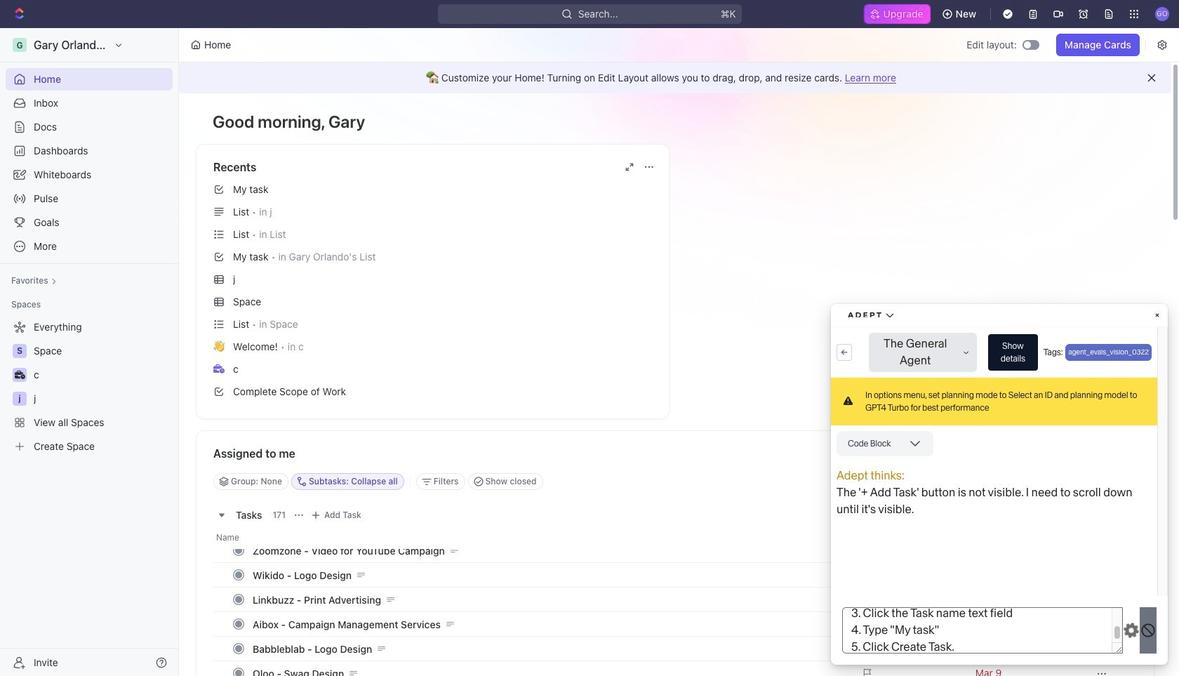 Task type: vqa. For each thing, say whether or not it's contained in the screenshot.
Gary Orlando's Workspace, , Element
yes



Task type: locate. For each thing, give the bounding box(es) containing it.
business time image
[[14, 371, 25, 379]]

alert
[[179, 62, 1172, 93]]

tree
[[6, 316, 173, 458]]

j, , element
[[13, 392, 27, 406]]



Task type: describe. For each thing, give the bounding box(es) containing it.
space, , element
[[13, 344, 27, 358]]

tree inside sidebar navigation
[[6, 316, 173, 458]]

gary orlando's workspace, , element
[[13, 38, 27, 52]]

Search tasks... text field
[[942, 471, 1082, 492]]

business time image
[[213, 364, 225, 373]]

sidebar navigation
[[0, 28, 182, 676]]



